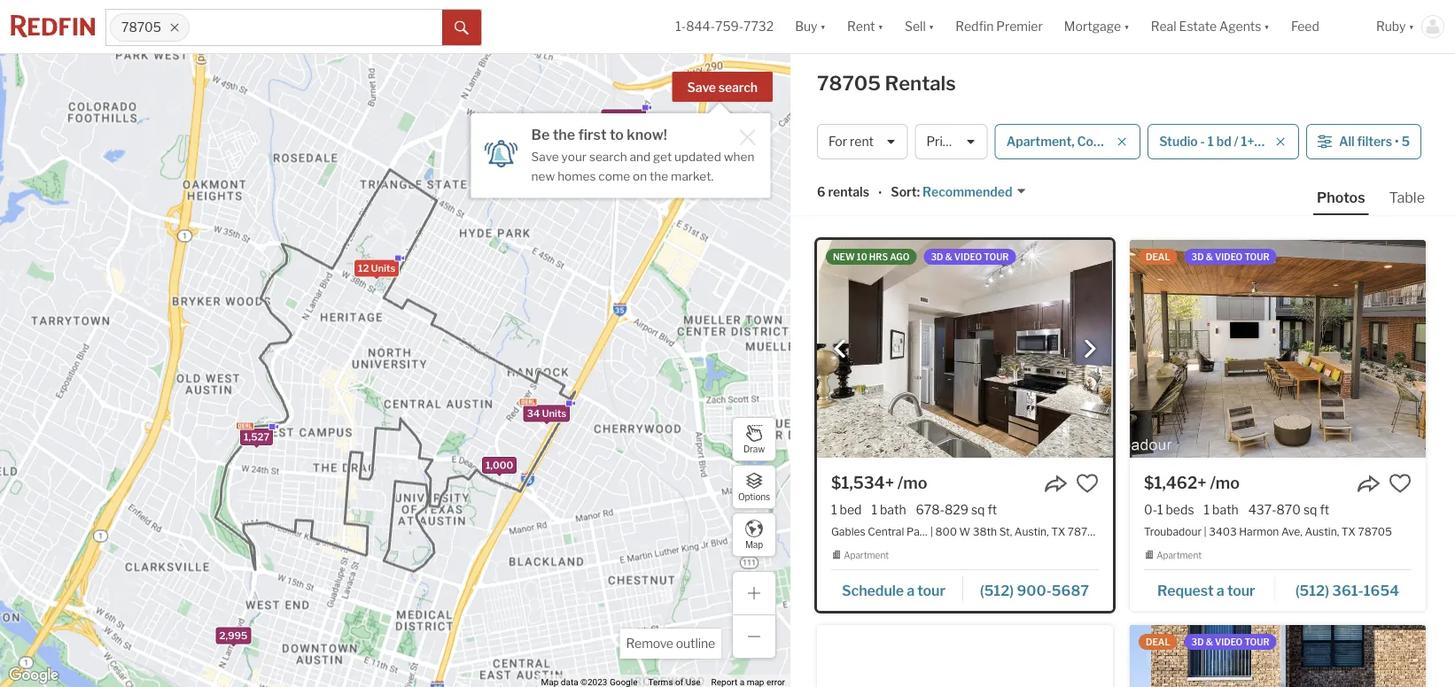 Task type: locate. For each thing, give the bounding box(es) containing it.
1 vertical spatial save
[[531, 149, 559, 164]]

sell
[[905, 19, 926, 34]]

1 bath from the left
[[880, 503, 906, 518]]

0 horizontal spatial search
[[589, 149, 627, 164]]

(512) left 361-
[[1296, 582, 1330, 599]]

bath for $1,462+
[[1213, 503, 1239, 518]]

a inside "button"
[[1217, 582, 1225, 599]]

▾ right ruby
[[1409, 19, 1415, 34]]

1 vertical spatial units
[[371, 263, 396, 274]]

/mo up the 678-
[[898, 473, 928, 493]]

1 vertical spatial search
[[589, 149, 627, 164]]

get
[[653, 149, 672, 164]]

1 vertical spatial deal
[[1146, 637, 1171, 648]]

deal
[[1146, 252, 1171, 262], [1146, 637, 1171, 648]]

1,527
[[244, 432, 270, 443]]

2 bath from the left
[[1213, 503, 1239, 518]]

1 tour from the left
[[918, 582, 946, 599]]

mortgage ▾ button
[[1054, 0, 1140, 53]]

a for $1,534+
[[907, 582, 915, 599]]

1 horizontal spatial bath
[[1213, 503, 1239, 518]]

bath up 3403
[[1213, 503, 1239, 518]]

bath up central
[[880, 503, 906, 518]]

▾ right 'buy'
[[820, 19, 826, 34]]

ruby ▾
[[1376, 19, 1415, 34]]

save for save search
[[687, 80, 716, 95]]

2 horizontal spatial units
[[618, 112, 643, 124]]

$1,534+
[[831, 473, 894, 493]]

2 1 bath from the left
[[1204, 503, 1239, 518]]

ft
[[988, 503, 997, 518], [1320, 503, 1330, 518]]

rent
[[850, 134, 874, 149]]

0 horizontal spatial sq
[[971, 503, 985, 518]]

& for photo of 3403 harmon ave, austin, tx 78705
[[1206, 252, 1213, 262]]

0 horizontal spatial favorite button checkbox
[[1076, 472, 1099, 495]]

rent ▾ button
[[847, 0, 884, 53]]

78705 down rent
[[817, 71, 881, 95]]

w
[[960, 525, 971, 538]]

units right 34
[[542, 408, 567, 419]]

ago
[[890, 252, 910, 262]]

900-
[[1017, 582, 1052, 599]]

ft right 870
[[1320, 503, 1330, 518]]

1 horizontal spatial units
[[542, 408, 567, 419]]

2 (512) from the left
[[1296, 582, 1330, 599]]

beds
[[1166, 503, 1194, 518]]

next button image
[[1081, 341, 1099, 358]]

&
[[945, 252, 953, 262], [1206, 252, 1213, 262], [1206, 637, 1213, 648]]

save inside save your search and get updated when new homes come on the market.
[[531, 149, 559, 164]]

tx
[[1051, 525, 1066, 538], [1342, 525, 1356, 538]]

None search field
[[190, 10, 442, 45]]

/mo
[[898, 473, 928, 493], [1210, 473, 1240, 493]]

search inside save search button
[[719, 80, 758, 95]]

678-
[[916, 503, 945, 518]]

2 /mo from the left
[[1210, 473, 1240, 493]]

0 horizontal spatial ft
[[988, 503, 997, 518]]

| right park
[[930, 525, 933, 538]]

▾ for sell ▾
[[929, 19, 934, 34]]

tour
[[918, 582, 946, 599], [1228, 582, 1256, 599]]

photo of 3403 harmon ave, austin, tx 78705 image
[[1130, 240, 1426, 458]]

1 bed
[[831, 503, 862, 518]]

save up new
[[531, 149, 559, 164]]

tour for photo of 3403 harmon ave, austin, tx 78705
[[1245, 252, 1270, 262]]

6
[[817, 185, 826, 200]]

|
[[930, 525, 933, 538], [1204, 525, 1207, 538]]

options
[[738, 492, 770, 503]]

1 horizontal spatial 1 bath
[[1204, 503, 1239, 518]]

0 vertical spatial •
[[1395, 134, 1399, 149]]

• left the sort
[[878, 186, 882, 201]]

6 ▾ from the left
[[1409, 19, 1415, 34]]

0 horizontal spatial units
[[371, 263, 396, 274]]

1 bath up central
[[872, 503, 906, 518]]

a for $1,462+
[[1217, 582, 1225, 599]]

0 horizontal spatial apartment
[[844, 551, 889, 561]]

1 horizontal spatial save
[[687, 80, 716, 95]]

▾ right rent
[[878, 19, 884, 34]]

• inside 6 rentals •
[[878, 186, 882, 201]]

1 horizontal spatial apartment
[[1157, 551, 1202, 561]]

1 bath up 3403
[[1204, 503, 1239, 518]]

| left 3403
[[1204, 525, 1207, 538]]

• inside button
[[1395, 134, 1399, 149]]

1 horizontal spatial tour
[[1228, 582, 1256, 599]]

agents
[[1220, 19, 1262, 34]]

units
[[618, 112, 643, 124], [371, 263, 396, 274], [542, 408, 567, 419]]

austin, right ave,
[[1305, 525, 1340, 538]]

save
[[687, 80, 716, 95], [531, 149, 559, 164]]

(512) left 900- on the right of the page
[[980, 582, 1014, 599]]

mortgage
[[1064, 19, 1121, 34]]

• for rentals
[[878, 186, 882, 201]]

1 horizontal spatial |
[[1204, 525, 1207, 538]]

/mo up 3403
[[1210, 473, 1240, 493]]

1 horizontal spatial tx
[[1342, 525, 1356, 538]]

78705
[[121, 20, 161, 35], [817, 71, 881, 95], [1068, 525, 1102, 538], [1358, 525, 1392, 538]]

▾ for buy ▾
[[820, 19, 826, 34]]

redfin premier
[[956, 19, 1043, 34]]

units right 12
[[371, 263, 396, 274]]

▾ right mortgage
[[1124, 19, 1130, 34]]

(512)
[[980, 582, 1014, 599], [1296, 582, 1330, 599]]

1 horizontal spatial sq
[[1304, 503, 1318, 518]]

1 right bed in the right bottom of the page
[[872, 503, 877, 518]]

central
[[868, 525, 904, 538]]

tour inside schedule a tour button
[[918, 582, 946, 599]]

3d & video tour for photo of 2505 longview st, austin, tx 78705
[[1192, 637, 1270, 648]]

(512) 361-1654
[[1296, 582, 1400, 599]]

1 vertical spatial the
[[650, 169, 668, 183]]

1 bath for $1,534+
[[872, 503, 906, 518]]

1 horizontal spatial /mo
[[1210, 473, 1240, 493]]

2 apartment from the left
[[1157, 551, 1202, 561]]

feed
[[1291, 19, 1320, 34]]

studio - 1 bd / 1+ ba button
[[1148, 124, 1299, 160]]

sort :
[[891, 185, 920, 200]]

2 a from the left
[[1217, 582, 1225, 599]]

2 ▾ from the left
[[878, 19, 884, 34]]

deal for photo of 2505 longview st, austin, tx 78705
[[1146, 637, 1171, 648]]

a right "schedule"
[[907, 582, 915, 599]]

your
[[562, 149, 587, 164]]

video
[[954, 252, 982, 262], [1215, 252, 1243, 262], [1215, 637, 1243, 648]]

tx right st,
[[1051, 525, 1066, 538]]

2 vertical spatial units
[[542, 408, 567, 419]]

request a tour
[[1158, 582, 1256, 599]]

sq
[[971, 503, 985, 518], [1304, 503, 1318, 518]]

tour inside 'request a tour' "button"
[[1228, 582, 1256, 599]]

sq right 870
[[1304, 503, 1318, 518]]

photo of 800 w 38th st, austin, tx 78705 image
[[817, 240, 1113, 458]]

2 austin, from the left
[[1305, 525, 1340, 538]]

1 horizontal spatial austin,
[[1305, 525, 1340, 538]]

1 vertical spatial •
[[878, 186, 882, 201]]

favorite button checkbox
[[1076, 472, 1099, 495], [1389, 472, 1412, 495]]

870
[[1277, 503, 1301, 518]]

rent ▾
[[847, 19, 884, 34]]

buy ▾ button
[[785, 0, 837, 53]]

tour right "schedule"
[[918, 582, 946, 599]]

1 a from the left
[[907, 582, 915, 599]]

2 deal from the top
[[1146, 637, 1171, 648]]

the right be
[[553, 126, 575, 143]]

schedule a tour button
[[831, 576, 963, 603]]

78705 down favorite button icon
[[1068, 525, 1102, 538]]

1 horizontal spatial a
[[1217, 582, 1225, 599]]

(512) 361-1654 link
[[1276, 574, 1412, 604]]

0 horizontal spatial tx
[[1051, 525, 1066, 538]]

1 horizontal spatial search
[[719, 80, 758, 95]]

1 apartment from the left
[[844, 551, 889, 561]]

0 horizontal spatial save
[[531, 149, 559, 164]]

favorite button image
[[1389, 472, 1412, 495]]

sq right 829
[[971, 503, 985, 518]]

0 horizontal spatial tour
[[918, 582, 946, 599]]

▾ right 'agents'
[[1264, 19, 1270, 34]]

favorite button checkbox for $1,462+ /mo
[[1389, 472, 1412, 495]]

2 ft from the left
[[1320, 503, 1330, 518]]

search up come
[[589, 149, 627, 164]]

0 horizontal spatial austin,
[[1015, 525, 1049, 538]]

1 1 bath from the left
[[872, 503, 906, 518]]

harmon
[[1239, 525, 1279, 538]]

austin, right st,
[[1015, 525, 1049, 538]]

1 sq from the left
[[971, 503, 985, 518]]

2 tour from the left
[[1228, 582, 1256, 599]]

2,995
[[219, 631, 248, 642]]

outline
[[676, 637, 715, 652]]

844-
[[686, 19, 715, 34]]

2 favorite button checkbox from the left
[[1389, 472, 1412, 495]]

1 ▾ from the left
[[820, 19, 826, 34]]

1+
[[1241, 134, 1255, 149]]

34 units
[[527, 408, 567, 419]]

townhome
[[1121, 134, 1186, 149]]

1-844-759-7732 link
[[676, 19, 774, 34]]

0 vertical spatial search
[[719, 80, 758, 95]]

437-
[[1249, 503, 1277, 518]]

buy ▾ button
[[795, 0, 826, 53]]

678-829 sq ft
[[916, 503, 997, 518]]

1 tx from the left
[[1051, 525, 1066, 538]]

• left 5
[[1395, 134, 1399, 149]]

tx right ave,
[[1342, 525, 1356, 538]]

1 right -
[[1208, 134, 1214, 149]]

be the first to know! dialog
[[471, 103, 771, 198]]

sell ▾
[[905, 19, 934, 34]]

0 vertical spatial units
[[618, 112, 643, 124]]

•
[[1395, 134, 1399, 149], [878, 186, 882, 201]]

12
[[358, 263, 369, 274]]

0 horizontal spatial 1 bath
[[872, 503, 906, 518]]

0 horizontal spatial /mo
[[898, 473, 928, 493]]

0 horizontal spatial (512)
[[980, 582, 1014, 599]]

0 vertical spatial the
[[553, 126, 575, 143]]

tour
[[984, 252, 1009, 262], [1245, 252, 1270, 262], [1245, 637, 1270, 648]]

save down 844-
[[687, 80, 716, 95]]

table
[[1389, 189, 1425, 206]]

sort
[[891, 185, 917, 200]]

1 horizontal spatial the
[[650, 169, 668, 183]]

ba
[[1257, 134, 1272, 149]]

1 ft from the left
[[988, 503, 997, 518]]

homes
[[558, 169, 596, 183]]

3d for photo of 3403 harmon ave, austin, tx 78705
[[1192, 252, 1204, 262]]

new
[[531, 169, 555, 183]]

for
[[829, 134, 847, 149]]

real estate agents ▾
[[1151, 19, 1270, 34]]

0 horizontal spatial •
[[878, 186, 882, 201]]

save inside button
[[687, 80, 716, 95]]

draw
[[744, 444, 765, 455]]

1 horizontal spatial favorite button checkbox
[[1389, 472, 1412, 495]]

1 horizontal spatial ft
[[1320, 503, 1330, 518]]

437-870 sq ft
[[1249, 503, 1330, 518]]

tour right request
[[1228, 582, 1256, 599]]

rentals
[[828, 185, 870, 200]]

updated
[[675, 149, 721, 164]]

5
[[1402, 134, 1410, 149]]

apartment down troubadour
[[1157, 551, 1202, 561]]

▾ right "sell"
[[929, 19, 934, 34]]

800
[[936, 525, 957, 538]]

the right on
[[650, 169, 668, 183]]

1 deal from the top
[[1146, 252, 1171, 262]]

1 favorite button checkbox from the left
[[1076, 472, 1099, 495]]

a right request
[[1217, 582, 1225, 599]]

2 tx from the left
[[1342, 525, 1356, 538]]

market.
[[671, 169, 714, 183]]

4 ▾ from the left
[[1124, 19, 1130, 34]]

1 (512) from the left
[[980, 582, 1014, 599]]

units right 15
[[618, 112, 643, 124]]

0 vertical spatial save
[[687, 80, 716, 95]]

▾ for mortgage ▾
[[1124, 19, 1130, 34]]

2 sq from the left
[[1304, 503, 1318, 518]]

1 horizontal spatial (512)
[[1296, 582, 1330, 599]]

a inside button
[[907, 582, 915, 599]]

0 horizontal spatial |
[[930, 525, 933, 538]]

0 horizontal spatial bath
[[880, 503, 906, 518]]

apartment down gables
[[844, 551, 889, 561]]

map button
[[732, 513, 776, 558]]

1 /mo from the left
[[898, 473, 928, 493]]

for rent
[[829, 134, 874, 149]]

1 horizontal spatial •
[[1395, 134, 1399, 149]]

search down 759-
[[719, 80, 758, 95]]

3 ▾ from the left
[[929, 19, 934, 34]]

remove apartment, condo, townhome image
[[1117, 137, 1128, 147]]

ft up 38th
[[988, 503, 997, 518]]

request
[[1158, 582, 1214, 599]]

0 horizontal spatial a
[[907, 582, 915, 599]]

0 vertical spatial deal
[[1146, 252, 1171, 262]]

2 | from the left
[[1204, 525, 1207, 538]]

bd
[[1217, 134, 1232, 149]]



Task type: vqa. For each thing, say whether or not it's contained in the screenshot.
Days on Market corresponding to 0%
no



Task type: describe. For each thing, give the bounding box(es) containing it.
ave,
[[1282, 525, 1303, 538]]

buy
[[795, 19, 818, 34]]

save search
[[687, 80, 758, 95]]

photo of 2505 longview st, austin, tx 78705 image
[[1130, 626, 1426, 688]]

5687
[[1052, 582, 1089, 599]]

1 bath for $1,462+
[[1204, 503, 1239, 518]]

(512) for $1,462+ /mo
[[1296, 582, 1330, 599]]

photos button
[[1314, 188, 1386, 215]]

come
[[599, 169, 630, 183]]

redfin premier button
[[945, 0, 1054, 53]]

previous button image
[[831, 341, 849, 358]]

(512) 900-5687 link
[[963, 574, 1099, 604]]

361-
[[1333, 582, 1364, 599]]

for rent button
[[817, 124, 908, 160]]

/
[[1234, 134, 1239, 149]]

the inside save your search and get updated when new homes come on the market.
[[650, 169, 668, 183]]

hrs
[[869, 252, 888, 262]]

0 horizontal spatial the
[[553, 126, 575, 143]]

15
[[605, 112, 616, 124]]

tour for photo of 2505 longview st, austin, tx 78705
[[1245, 637, 1270, 648]]

units for 12 units
[[371, 263, 396, 274]]

recommended button
[[920, 184, 1027, 201]]

schedule a tour
[[842, 582, 946, 599]]

ft for $1,534+ /mo
[[988, 503, 997, 518]]

1-
[[676, 19, 686, 34]]

remove 78705 image
[[169, 22, 180, 33]]

▾ for rent ▾
[[878, 19, 884, 34]]

sell ▾ button
[[905, 0, 934, 53]]

estate
[[1179, 19, 1217, 34]]

all filters • 5
[[1339, 134, 1410, 149]]

units for 15 units
[[618, 112, 643, 124]]

mortgage ▾ button
[[1064, 0, 1130, 53]]

38th
[[973, 525, 997, 538]]

sq for $1,534+ /mo
[[971, 503, 985, 518]]

tour for $1,534+ /mo
[[918, 582, 946, 599]]

1 left beds
[[1158, 503, 1163, 518]]

photos
[[1317, 189, 1365, 206]]

to
[[610, 126, 624, 143]]

video for photo of 2505 longview st, austin, tx 78705
[[1215, 637, 1243, 648]]

829
[[945, 503, 969, 518]]

favorite button checkbox for $1,534+ /mo
[[1076, 472, 1099, 495]]

real estate agents ▾ link
[[1151, 0, 1270, 53]]

1 left bed in the right bottom of the page
[[831, 503, 837, 518]]

& for photo of 2505 longview st, austin, tx 78705
[[1206, 637, 1213, 648]]

submit search image
[[455, 21, 469, 35]]

gables
[[831, 525, 866, 538]]

units for 34 units
[[542, 408, 567, 419]]

1-844-759-7732
[[676, 19, 774, 34]]

-
[[1201, 134, 1205, 149]]

first
[[578, 126, 607, 143]]

all filters • 5 button
[[1306, 124, 1422, 160]]

78705 down favorite button image
[[1358, 525, 1392, 538]]

options button
[[732, 465, 776, 510]]

apartment for $1,462+
[[1157, 551, 1202, 561]]

12 units
[[358, 263, 396, 274]]

save for save your search and get updated when new homes come on the market.
[[531, 149, 559, 164]]

troubadour
[[1144, 525, 1202, 538]]

0-1 beds
[[1144, 503, 1194, 518]]

78705 left remove 78705 icon
[[121, 20, 161, 35]]

5 ▾ from the left
[[1264, 19, 1270, 34]]

troubadour | 3403 harmon ave, austin, tx 78705
[[1144, 525, 1392, 538]]

rentals
[[885, 71, 956, 95]]

favorite button image
[[1076, 472, 1099, 495]]

schedule
[[842, 582, 904, 599]]

and
[[630, 149, 651, 164]]

remove outline
[[626, 637, 715, 652]]

condo,
[[1077, 134, 1119, 149]]

$1,462+ /mo
[[1144, 473, 1240, 493]]

1654
[[1364, 582, 1400, 599]]

sq for $1,462+ /mo
[[1304, 503, 1318, 518]]

draw button
[[732, 417, 776, 462]]

park
[[907, 525, 930, 538]]

new
[[833, 252, 855, 262]]

/mo for $1,462+ /mo
[[1210, 473, 1240, 493]]

1,000
[[486, 460, 513, 472]]

feed button
[[1281, 0, 1366, 53]]

studio - 1 bd / 1+ ba
[[1159, 134, 1272, 149]]

/mo for $1,534+ /mo
[[898, 473, 928, 493]]

ft for $1,462+ /mo
[[1320, 503, 1330, 518]]

apartment for $1,534+
[[844, 551, 889, 561]]

rent ▾ button
[[837, 0, 894, 53]]

deal for photo of 3403 harmon ave, austin, tx 78705
[[1146, 252, 1171, 262]]

tour for $1,462+ /mo
[[1228, 582, 1256, 599]]

7732
[[744, 19, 774, 34]]

15 units
[[605, 112, 643, 124]]

bath for $1,534+
[[880, 503, 906, 518]]

3d & video tour for photo of 3403 harmon ave, austin, tx 78705
[[1192, 252, 1270, 262]]

0-
[[1144, 503, 1158, 518]]

recommended
[[923, 185, 1013, 200]]

save your search and get updated when new homes come on the market.
[[531, 149, 755, 183]]

mortgage ▾
[[1064, 19, 1130, 34]]

map region
[[0, 0, 877, 688]]

remove studio - 1 bd / 1+ ba image
[[1275, 137, 1286, 147]]

google image
[[4, 665, 63, 688]]

(512) 900-5687
[[980, 582, 1089, 599]]

▾ for ruby ▾
[[1409, 19, 1415, 34]]

• for filters
[[1395, 134, 1399, 149]]

real
[[1151, 19, 1177, 34]]

bed
[[840, 503, 862, 518]]

3403
[[1209, 525, 1237, 538]]

video for photo of 3403 harmon ave, austin, tx 78705
[[1215, 252, 1243, 262]]

price button
[[915, 124, 988, 160]]

(512) for $1,534+ /mo
[[980, 582, 1014, 599]]

price
[[927, 134, 957, 149]]

know!
[[627, 126, 667, 143]]

request a tour button
[[1144, 576, 1276, 603]]

rent
[[847, 19, 875, 34]]

remove outline button
[[620, 629, 722, 659]]

1 right beds
[[1204, 503, 1210, 518]]

1 | from the left
[[930, 525, 933, 538]]

6 rentals •
[[817, 185, 882, 201]]

redfin
[[956, 19, 994, 34]]

search inside save your search and get updated when new homes come on the market.
[[589, 149, 627, 164]]

1 austin, from the left
[[1015, 525, 1049, 538]]

3d for photo of 2505 longview st, austin, tx 78705
[[1192, 637, 1204, 648]]

1 inside button
[[1208, 134, 1214, 149]]

gables central park | 800 w 38th st, austin, tx 78705
[[831, 525, 1102, 538]]

all
[[1339, 134, 1355, 149]]



